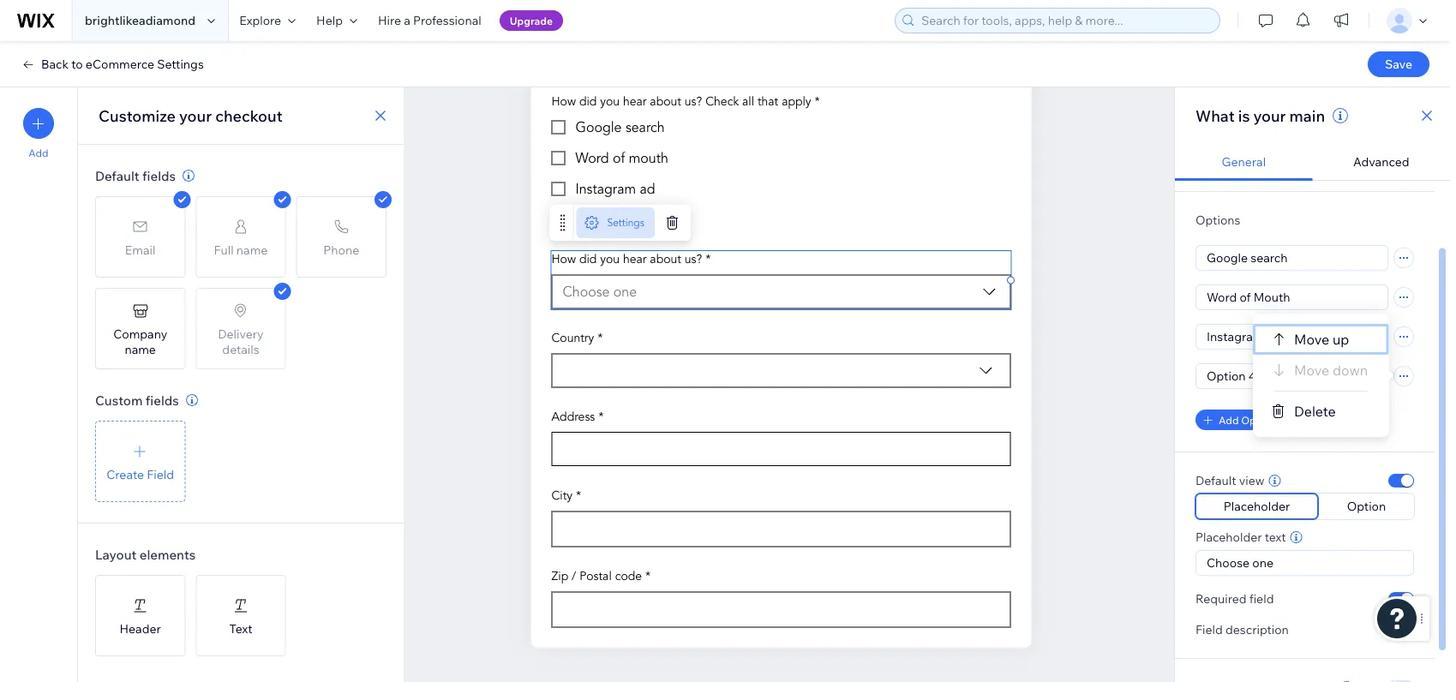 Task type: vqa. For each thing, say whether or not it's contained in the screenshot.
SETUP
no



Task type: locate. For each thing, give the bounding box(es) containing it.
1 horizontal spatial field
[[1196, 623, 1224, 638]]

menu containing move up
[[1254, 324, 1389, 427]]

1 horizontal spatial settings
[[608, 217, 645, 229]]

option down options text box
[[1242, 414, 1276, 427]]

name
[[125, 342, 156, 357]]

your right is
[[1254, 106, 1287, 125]]

0 vertical spatial move
[[1295, 331, 1330, 348]]

tab list containing general
[[1176, 144, 1451, 181]]

explore
[[239, 13, 281, 28]]

field description
[[1196, 623, 1290, 638]]

0 horizontal spatial field
[[147, 467, 174, 482]]

placeholder text
[[1196, 530, 1287, 545]]

fields for custom fields
[[146, 392, 179, 409]]

required field
[[1196, 592, 1275, 607]]

your
[[179, 106, 212, 125], [1254, 106, 1287, 125]]

move left up
[[1295, 331, 1330, 348]]

default for default view
[[1196, 473, 1237, 488]]

placeholder
[[1224, 499, 1291, 514], [1196, 530, 1263, 545]]

0 vertical spatial settings
[[157, 57, 204, 72]]

Options text field
[[1197, 325, 1388, 349]]

hire
[[378, 13, 401, 28]]

field
[[147, 467, 174, 482], [1196, 623, 1224, 638]]

default
[[95, 168, 140, 184], [1196, 473, 1237, 488]]

Options text field
[[1197, 364, 1388, 388]]

default left view
[[1196, 473, 1237, 488]]

placeholder down view
[[1224, 499, 1291, 514]]

is
[[1239, 106, 1251, 125]]

view
[[1240, 473, 1265, 488]]

1 vertical spatial add
[[1219, 414, 1240, 427]]

1 horizontal spatial default
[[1196, 473, 1237, 488]]

option up placeholder text field
[[1348, 499, 1387, 514]]

placeholder for placeholder
[[1224, 499, 1291, 514]]

delete button
[[1254, 396, 1389, 427]]

fields right "custom"
[[146, 392, 179, 409]]

0 vertical spatial default
[[95, 168, 140, 184]]

0 vertical spatial add
[[29, 147, 49, 160]]

what is your main
[[1196, 106, 1326, 125]]

move for move down
[[1295, 362, 1330, 379]]

1 vertical spatial placeholder
[[1196, 530, 1263, 545]]

0 horizontal spatial option
[[1242, 414, 1276, 427]]

layout elements
[[95, 547, 196, 563]]

1 vertical spatial field
[[1196, 623, 1224, 638]]

move for move up
[[1295, 331, 1330, 348]]

field right the create
[[147, 467, 174, 482]]

fields for default fields
[[142, 168, 176, 184]]

option
[[1242, 414, 1276, 427], [1348, 499, 1387, 514]]

help
[[317, 13, 343, 28]]

0 vertical spatial fields
[[142, 168, 176, 184]]

create field
[[107, 467, 174, 482]]

general button
[[1176, 144, 1313, 181]]

down
[[1333, 362, 1369, 379]]

2 move from the top
[[1295, 362, 1330, 379]]

advanced button
[[1313, 144, 1451, 181]]

Options text field
[[1197, 286, 1388, 310]]

default down customize
[[95, 168, 140, 184]]

your left checkout
[[179, 106, 212, 125]]

fields
[[142, 168, 176, 184], [146, 392, 179, 409]]

menu
[[1254, 324, 1389, 427]]

add for add
[[29, 147, 49, 160]]

custom
[[95, 392, 143, 409]]

1 vertical spatial default
[[1196, 473, 1237, 488]]

1 vertical spatial move
[[1295, 362, 1330, 379]]

placeholder inside button
[[1224, 499, 1291, 514]]

0 vertical spatial field
[[147, 467, 174, 482]]

1 horizontal spatial add
[[1219, 414, 1240, 427]]

create
[[107, 467, 144, 482]]

0 vertical spatial placeholder
[[1224, 499, 1291, 514]]

back to ecommerce settings button
[[21, 57, 204, 72]]

to
[[71, 57, 83, 72]]

move down "move up" button
[[1295, 362, 1330, 379]]

move down button
[[1254, 355, 1389, 386]]

upgrade button
[[500, 10, 563, 31]]

field down the 'required'
[[1196, 623, 1224, 638]]

placeholder down "placeholder" button
[[1196, 530, 1263, 545]]

1 move from the top
[[1295, 331, 1330, 348]]

0 horizontal spatial settings
[[157, 57, 204, 72]]

move
[[1295, 331, 1330, 348], [1295, 362, 1330, 379]]

1 horizontal spatial option
[[1348, 499, 1387, 514]]

fields down customize
[[142, 168, 176, 184]]

0 horizontal spatial default
[[95, 168, 140, 184]]

0 horizontal spatial add
[[29, 147, 49, 160]]

company name
[[113, 326, 167, 357]]

1 vertical spatial fields
[[146, 392, 179, 409]]

Placeholder text field
[[1202, 551, 1409, 575]]

options
[[1196, 213, 1241, 228]]

add
[[29, 147, 49, 160], [1219, 414, 1240, 427]]

Search for tools, apps, help & more... field
[[917, 9, 1215, 33]]

1 vertical spatial settings
[[608, 217, 645, 229]]

add button
[[23, 108, 54, 160]]

hire a professional link
[[368, 0, 492, 41]]

settings
[[157, 57, 204, 72], [608, 217, 645, 229]]

tab list
[[1176, 144, 1451, 181]]

1 horizontal spatial your
[[1254, 106, 1287, 125]]

0 horizontal spatial your
[[179, 106, 212, 125]]

field inside button
[[147, 467, 174, 482]]

1 your from the left
[[179, 106, 212, 125]]



Task type: describe. For each thing, give the bounding box(es) containing it.
help button
[[306, 0, 368, 41]]

required
[[1196, 592, 1247, 607]]

text
[[229, 621, 253, 636]]

text
[[1266, 530, 1287, 545]]

1 vertical spatial option
[[1348, 499, 1387, 514]]

field
[[1250, 592, 1275, 607]]

up
[[1333, 331, 1350, 348]]

delete
[[1295, 403, 1337, 420]]

header
[[120, 621, 161, 636]]

advanced
[[1354, 154, 1410, 169]]

add option
[[1219, 414, 1276, 427]]

general
[[1222, 154, 1267, 169]]

move down
[[1295, 362, 1369, 379]]

add for add option
[[1219, 414, 1240, 427]]

Options text field
[[1197, 246, 1388, 270]]

default for default fields
[[95, 168, 140, 184]]

checkout
[[215, 106, 283, 125]]

what
[[1196, 106, 1235, 125]]

back
[[41, 57, 69, 72]]

save button
[[1369, 51, 1430, 77]]

company
[[113, 326, 167, 341]]

custom fields
[[95, 392, 179, 409]]

move up button
[[1254, 324, 1389, 355]]

customize your checkout
[[99, 106, 283, 125]]

layout
[[95, 547, 137, 563]]

professional
[[413, 13, 482, 28]]

settings button
[[577, 208, 655, 239]]

0 vertical spatial option
[[1242, 414, 1276, 427]]

main
[[1290, 106, 1326, 125]]

save
[[1386, 57, 1413, 72]]

description
[[1226, 623, 1290, 638]]

a
[[404, 13, 411, 28]]

elements
[[140, 547, 196, 563]]

option button
[[1320, 494, 1415, 520]]

move up
[[1295, 331, 1350, 348]]

create field button
[[95, 421, 186, 503]]

add option button
[[1196, 410, 1286, 430]]

customize
[[99, 106, 176, 125]]

default view
[[1196, 473, 1265, 488]]

back to ecommerce settings
[[41, 57, 204, 72]]

hire a professional
[[378, 13, 482, 28]]

ecommerce
[[86, 57, 154, 72]]

upgrade
[[510, 14, 553, 27]]

2 your from the left
[[1254, 106, 1287, 125]]

placeholder button
[[1196, 494, 1319, 520]]

placeholder for placeholder text
[[1196, 530, 1263, 545]]

default fields
[[95, 168, 176, 184]]

brightlikeadiamond
[[85, 13, 196, 28]]



